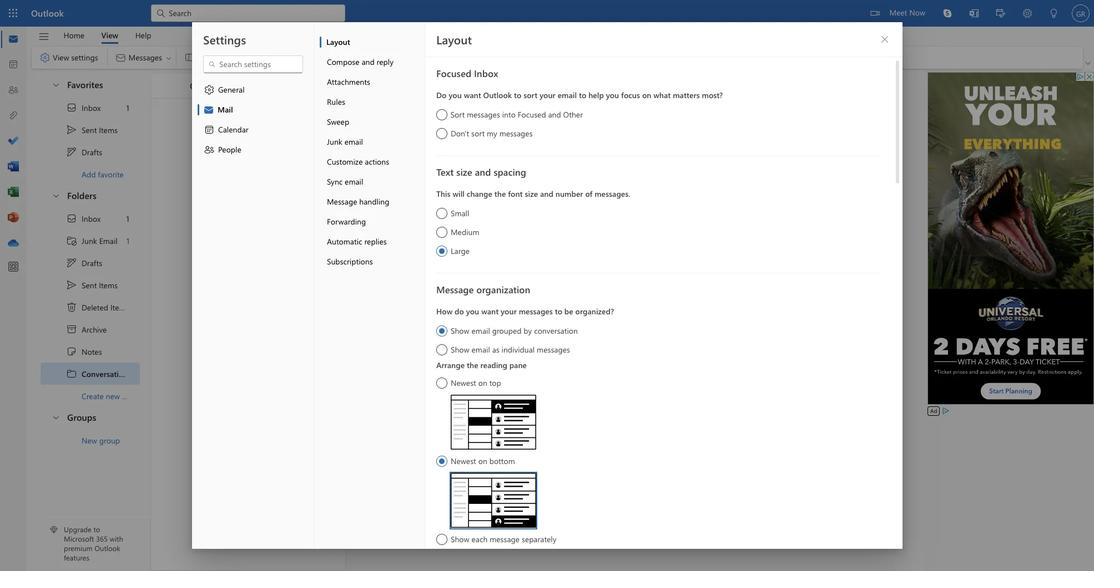 Task type: describe. For each thing, give the bounding box(es) containing it.
 for 
[[66, 258, 77, 269]]

items for  "tree item"
[[110, 302, 129, 313]]

new
[[106, 391, 120, 402]]

tab list containing home
[[55, 27, 160, 44]]

 button
[[319, 80, 336, 95]]

 view settings
[[39, 52, 98, 63]]

 for 
[[66, 213, 77, 224]]

message
[[489, 535, 519, 545]]

you inside you're going places. take outlook with you for free. scan the qr code with your phone camera to download outlook mobile
[[683, 342, 696, 353]]

document containing settings
[[0, 0, 1094, 572]]

create
[[82, 391, 104, 402]]

favorites tree item
[[41, 74, 140, 97]]

left-rail-appbar navigation
[[2, 27, 24, 256]]

inbox for 
[[82, 213, 101, 224]]

settings tab list
[[192, 22, 314, 550]]


[[66, 302, 77, 313]]

sent inside favorites tree
[[82, 125, 97, 135]]

word image
[[8, 162, 19, 173]]

email for show email grouped by conversation
[[471, 326, 490, 336]]

organized?
[[575, 306, 614, 317]]

calendar image
[[8, 59, 19, 71]]

individual
[[501, 345, 535, 355]]

now
[[909, 7, 925, 18]]

customize actions
[[327, 157, 389, 167]]

into
[[502, 109, 516, 120]]

scan
[[512, 358, 528, 369]]

pane
[[509, 360, 527, 371]]

upgrade
[[64, 525, 92, 535]]

show email grouped by conversation
[[451, 326, 578, 336]]

customize
[[327, 157, 363, 167]]

subscriptions
[[327, 256, 373, 267]]

favorites
[[67, 79, 103, 90]]

on for bottom
[[478, 456, 487, 467]]

 button for groups
[[46, 407, 65, 428]]

people image
[[8, 85, 19, 96]]

 calendar
[[203, 124, 248, 135]]

and inside do you want outlook to sort your email to help you focus on what matters most? "option group"
[[548, 109, 561, 120]]

items for 1st  tree item from the top
[[99, 125, 118, 135]]

you inside how do you want your messages to be organized? option group
[[466, 306, 479, 317]]

1 for 
[[126, 102, 129, 113]]

email inside "option group"
[[557, 90, 577, 100]]

features
[[64, 554, 89, 563]]

groups tree item
[[41, 407, 140, 430]]

view inside the  view settings
[[53, 52, 69, 63]]

dialog containing settings
[[0, 0, 1094, 572]]

layout button
[[320, 32, 424, 52]]

 tree item for 
[[41, 208, 140, 230]]

automatic
[[327, 237, 362, 247]]

automatic replies
[[327, 237, 387, 247]]

message organization element
[[436, 304, 881, 572]]

arrange
[[436, 360, 464, 371]]

settings heading
[[203, 32, 246, 47]]

conversation history
[[190, 80, 275, 91]]

1 horizontal spatial sort
[[523, 90, 537, 100]]

sort
[[451, 109, 465, 120]]


[[66, 369, 77, 380]]

 inbox for 
[[66, 213, 101, 224]]

email for sync email
[[345, 177, 363, 187]]

want inside option group
[[481, 306, 498, 317]]

view button
[[93, 27, 127, 44]]

 drafts for 
[[66, 147, 102, 158]]

message organization
[[436, 284, 530, 296]]

how
[[436, 306, 452, 317]]

email for show email as individual messages
[[471, 345, 490, 355]]

files image
[[8, 110, 19, 122]]

attachments button
[[320, 72, 424, 92]]

excel image
[[8, 187, 19, 198]]

sync
[[327, 177, 342, 187]]

0 vertical spatial focused
[[436, 67, 471, 79]]

archive
[[82, 325, 107, 335]]

sweep button
[[320, 112, 424, 132]]

tree containing 
[[41, 208, 156, 407]]

messages up don't sort my messages
[[467, 109, 500, 120]]

 for  general
[[203, 84, 215, 95]]

your inside "option group"
[[539, 90, 555, 100]]

this
[[436, 189, 450, 199]]

view inside button
[[101, 30, 118, 40]]

favorite
[[98, 169, 124, 180]]

rules button
[[320, 92, 424, 112]]

groups
[[67, 412, 96, 424]]

layout group
[[179, 47, 288, 69]]

 inbox for 
[[66, 102, 101, 113]]

2  tree item from the top
[[41, 274, 140, 296]]


[[208, 61, 216, 68]]

the inside "message organization" element
[[467, 360, 478, 371]]

meet now
[[890, 7, 925, 18]]

each
[[471, 535, 487, 545]]

layout inside button
[[326, 37, 350, 47]]

size inside option group
[[525, 189, 538, 199]]

 general
[[203, 84, 244, 95]]

 for folders
[[52, 191, 61, 200]]

automatic replies button
[[320, 232, 424, 252]]

what
[[653, 90, 671, 100]]

1 inside  tree item
[[126, 236, 129, 246]]


[[66, 235, 77, 246]]

0 horizontal spatial size
[[456, 166, 472, 178]]

add favorite
[[82, 169, 124, 180]]

folders
[[67, 190, 97, 202]]

newest for newest on bottom
[[451, 456, 476, 467]]

do
[[436, 90, 446, 100]]

notes
[[82, 347, 102, 357]]

general
[[218, 84, 244, 95]]

drafts for 
[[82, 258, 102, 268]]

messages up by
[[519, 306, 553, 317]]

focused inside do you want outlook to sort your email to help you focus on what matters most? "option group"
[[518, 109, 546, 120]]

folder
[[122, 391, 142, 402]]

meet
[[890, 7, 907, 18]]

sync email
[[327, 177, 363, 187]]

 tree item for 
[[41, 141, 140, 163]]

layout inside tab panel
[[436, 32, 472, 47]]

going
[[568, 342, 589, 353]]

microsoft
[[64, 535, 94, 544]]

 tree item for 
[[41, 252, 140, 274]]

create new folder tree item
[[41, 385, 142, 407]]

on inside "option group"
[[642, 90, 651, 100]]

help button
[[127, 27, 160, 44]]

premium
[[64, 544, 93, 554]]

this will change the font size and number of messages.
[[436, 189, 630, 199]]

add favorite tree item
[[41, 163, 140, 185]]

your inside you're going places. take outlook with you for free. scan the qr code with your phone camera to download outlook mobile
[[591, 358, 607, 369]]

mail
[[217, 104, 233, 115]]


[[871, 9, 880, 18]]

newest on top
[[451, 378, 501, 389]]

reply
[[376, 57, 393, 67]]

favorites tree
[[41, 70, 140, 185]]

take
[[617, 342, 633, 353]]

this will change the font size and number of messages. option group
[[436, 186, 881, 259]]

medium
[[451, 227, 479, 238]]

show for show email grouped by conversation
[[451, 326, 469, 336]]

to inside you're going places. take outlook with you for free. scan the qr code with your phone camera to download outlook mobile
[[660, 358, 667, 369]]

 tree item
[[41, 319, 140, 341]]

customize actions button
[[320, 152, 424, 172]]

 inside favorites tree
[[66, 124, 77, 135]]

group
[[99, 436, 120, 446]]


[[66, 324, 77, 335]]

show for show email as individual messages
[[451, 345, 469, 355]]

free.
[[710, 342, 726, 353]]

text
[[436, 166, 454, 178]]

new
[[82, 436, 97, 446]]

outlook banner
[[0, 0, 1094, 27]]


[[322, 83, 333, 94]]

show email as individual messages
[[451, 345, 570, 355]]

camera
[[633, 358, 658, 369]]

 people
[[203, 144, 241, 155]]


[[66, 346, 77, 358]]

1 vertical spatial with
[[575, 358, 589, 369]]

 button for folders
[[46, 185, 65, 206]]

arrange the reading pane
[[436, 360, 527, 371]]

to inside upgrade to microsoft 365 with premium outlook features
[[93, 525, 100, 535]]

conversation inside  conversation history
[[82, 369, 128, 379]]

other
[[563, 109, 583, 120]]

 for  view settings
[[39, 52, 51, 63]]

email
[[99, 236, 118, 246]]



Task type: vqa. For each thing, say whether or not it's contained in the screenshot.
Nothing in folder Looks empty over here. on the bottom of the page
no



Task type: locate. For each thing, give the bounding box(es) containing it.
sort up sort messages into focused and other
[[523, 90, 537, 100]]

2  from the top
[[66, 280, 77, 291]]

junk down sweep
[[327, 137, 342, 147]]

1 sent from the top
[[82, 125, 97, 135]]

mobile
[[735, 358, 759, 369]]

bottom
[[489, 456, 515, 467]]

2 vertical spatial show
[[451, 535, 469, 545]]

1 horizontal spatial history
[[245, 80, 275, 91]]

small
[[451, 208, 469, 219]]

drafts up "add favorite" tree item
[[82, 147, 102, 157]]

1 vertical spatial message
[[436, 284, 474, 296]]

2  tree item from the top
[[41, 252, 140, 274]]

on for top
[[478, 378, 487, 389]]

outlook link
[[31, 0, 64, 27]]

3  from the top
[[52, 413, 61, 422]]

0 vertical spatial view
[[101, 30, 118, 40]]

0 vertical spatial sent
[[82, 125, 97, 135]]

1  sent items from the top
[[66, 124, 118, 135]]

size right text
[[456, 166, 472, 178]]

your
[[539, 90, 555, 100], [501, 306, 516, 317], [591, 358, 607, 369]]

 tree item up  junk email
[[41, 208, 140, 230]]

help
[[588, 90, 604, 100]]

 inbox
[[66, 102, 101, 113], [66, 213, 101, 224]]

1  tree item from the top
[[41, 141, 140, 163]]

drafts inside favorites tree
[[82, 147, 102, 157]]

0 vertical spatial 
[[66, 124, 77, 135]]

2  from the top
[[66, 213, 77, 224]]

1 vertical spatial sent
[[82, 280, 97, 291]]

inbox for 
[[82, 102, 101, 113]]

2  inbox from the top
[[66, 213, 101, 224]]

 inside the folders tree item
[[52, 191, 61, 200]]

 tree item
[[41, 230, 140, 252]]

onedrive image
[[8, 238, 19, 249]]

1 vertical spatial inbox
[[82, 102, 101, 113]]

0 horizontal spatial focused
[[436, 67, 471, 79]]

to do image
[[8, 136, 19, 147]]

 button inside favorites tree item
[[46, 74, 65, 95]]

 junk email
[[66, 235, 118, 246]]

1 vertical spatial  tree item
[[41, 252, 140, 274]]

 tree item for 
[[41, 97, 140, 119]]

sent
[[82, 125, 97, 135], [82, 280, 97, 291]]

 sent items for 1st  tree item from the top
[[66, 124, 118, 135]]

and inside button
[[361, 57, 374, 67]]

replies
[[364, 237, 387, 247]]

newest down arrange
[[451, 378, 476, 389]]

qr
[[543, 358, 554, 369]]

 tree item down favorites
[[41, 97, 140, 119]]

application containing settings
[[0, 0, 1094, 572]]

1 vertical spatial  inbox
[[66, 213, 101, 224]]

0 vertical spatial 1
[[126, 102, 129, 113]]

and up change
[[475, 166, 491, 178]]

 left groups
[[52, 413, 61, 422]]

 sent items inside favorites tree
[[66, 124, 118, 135]]

 tree item up the add
[[41, 141, 140, 163]]

junk right  on the left
[[82, 236, 97, 246]]

dialog
[[0, 0, 1094, 572]]

mail image
[[8, 34, 19, 45]]

to inside option group
[[555, 306, 562, 317]]

conversation up create new folder
[[82, 369, 128, 379]]

and left other at the right top of page
[[548, 109, 561, 120]]

1  inbox from the top
[[66, 102, 101, 113]]

0 horizontal spatial junk
[[82, 236, 97, 246]]

2 vertical spatial 1
[[126, 236, 129, 246]]

1 vertical spatial focused
[[518, 109, 546, 120]]

 inside groups "tree item"
[[52, 413, 61, 422]]

message inside 'layout' tab panel
[[436, 284, 474, 296]]

inbox
[[474, 67, 498, 79], [82, 102, 101, 113], [82, 213, 101, 224]]

email right the "sync"
[[345, 177, 363, 187]]

message down sync email
[[327, 197, 357, 207]]

 inbox down folders
[[66, 213, 101, 224]]

your inside option group
[[501, 306, 516, 317]]

as
[[492, 345, 499, 355]]

with inside upgrade to microsoft 365 with premium outlook features
[[110, 535, 123, 544]]

0 horizontal spatial conversation
[[82, 369, 128, 379]]

1  from the top
[[66, 147, 77, 158]]

 down  on the left
[[66, 258, 77, 269]]

more apps image
[[8, 262, 19, 273]]

folders tree item
[[41, 185, 140, 208]]

messages
[[467, 109, 500, 120], [499, 128, 532, 139], [519, 306, 553, 317], [537, 345, 570, 355]]

0 vertical spatial want
[[464, 90, 481, 100]]

new group tree item
[[41, 430, 140, 452]]

outlook
[[31, 7, 64, 19], [483, 90, 512, 100], [635, 342, 663, 353], [706, 358, 733, 369], [95, 544, 120, 554]]

1 horizontal spatial the
[[494, 189, 506, 199]]

2 vertical spatial on
[[478, 456, 487, 467]]

view left settings
[[53, 52, 69, 63]]

do you want outlook to sort your email to help you focus on what matters most?
[[436, 90, 723, 100]]

 inside favorites tree
[[66, 102, 77, 113]]

your up sort messages into focused and other
[[539, 90, 555, 100]]

powerpoint image
[[8, 213, 19, 224]]

message
[[327, 197, 357, 207], [436, 284, 474, 296]]

of
[[585, 189, 592, 199]]

2  button from the top
[[46, 185, 65, 206]]

items up favorite
[[99, 125, 118, 135]]

junk email
[[327, 137, 363, 147]]

1 horizontal spatial junk
[[327, 137, 342, 147]]

0 vertical spatial your
[[539, 90, 555, 100]]

1 vertical spatial 1
[[126, 213, 129, 224]]

focused right into
[[518, 109, 546, 120]]

0 vertical spatial 
[[66, 102, 77, 113]]

 inside the  view settings
[[39, 52, 51, 63]]

1 vertical spatial 
[[66, 280, 77, 291]]

layout tab panel
[[425, 22, 902, 572]]

0 vertical spatial junk
[[327, 137, 342, 147]]

 sent items down favorites tree item
[[66, 124, 118, 135]]

drafts inside tree
[[82, 258, 102, 268]]

 button left groups
[[46, 407, 65, 428]]

attachments
[[327, 77, 370, 87]]

view left help
[[101, 30, 118, 40]]

application
[[0, 0, 1094, 572]]

1 vertical spatial on
[[478, 378, 487, 389]]

 down favorites
[[66, 102, 77, 113]]

and left reply
[[361, 57, 374, 67]]


[[203, 104, 214, 115]]

0 vertical spatial 
[[39, 52, 51, 63]]

sent up the add
[[82, 125, 97, 135]]

2 drafts from the top
[[82, 258, 102, 268]]

focused
[[436, 67, 471, 79], [518, 109, 546, 120]]

1  from the top
[[66, 124, 77, 135]]

2  tree item from the top
[[41, 208, 140, 230]]

 inside tree
[[66, 280, 77, 291]]

1 vertical spatial items
[[99, 280, 118, 291]]

0 horizontal spatial sort
[[471, 128, 485, 139]]

0 vertical spatial sort
[[523, 90, 537, 100]]

1 up  tree item
[[126, 213, 129, 224]]

1 horizontal spatial size
[[525, 189, 538, 199]]

messages up qr
[[537, 345, 570, 355]]

1 down favorites tree item
[[126, 102, 129, 113]]

 notes
[[66, 346, 102, 358]]

0 horizontal spatial 
[[39, 52, 51, 63]]

to right camera
[[660, 358, 667, 369]]

you're going places. take outlook with you for free. scan the qr code with your phone camera to download outlook mobile
[[512, 342, 759, 369]]

 for 
[[66, 102, 77, 113]]

newest for newest on top
[[451, 378, 476, 389]]

show down do
[[451, 326, 469, 336]]

0 horizontal spatial view
[[53, 52, 69, 63]]

0 horizontal spatial with
[[110, 535, 123, 544]]

2 sent from the top
[[82, 280, 97, 291]]

1 vertical spatial newest
[[451, 456, 476, 467]]

0 vertical spatial 
[[66, 147, 77, 158]]

1 for 
[[126, 213, 129, 224]]

tab list
[[55, 27, 160, 44]]

the up newest on top
[[467, 360, 478, 371]]

 button inside the folders tree item
[[46, 185, 65, 206]]

home button
[[55, 27, 93, 44]]

1 horizontal spatial 
[[203, 84, 215, 95]]

on left the bottom
[[478, 456, 487, 467]]

sent up  "tree item"
[[82, 280, 97, 291]]

1 vertical spatial  sent items
[[66, 280, 118, 291]]

 tree item
[[41, 119, 140, 141], [41, 274, 140, 296]]

don't
[[451, 128, 469, 139]]

message list section
[[151, 71, 345, 571]]

 up ''
[[203, 84, 215, 95]]

0 vertical spatial size
[[456, 166, 472, 178]]

2 vertical spatial inbox
[[82, 213, 101, 224]]

1 horizontal spatial layout
[[436, 32, 472, 47]]

1 vertical spatial drafts
[[82, 258, 102, 268]]

 sent items for first  tree item from the bottom of the 'application' containing settings
[[66, 280, 118, 291]]

settings
[[71, 52, 98, 63]]

0 vertical spatial show
[[451, 326, 469, 336]]

0 vertical spatial  inbox
[[66, 102, 101, 113]]

messages down sort messages into focused and other
[[499, 128, 532, 139]]

2 horizontal spatial your
[[591, 358, 607, 369]]

newest left the bottom
[[451, 456, 476, 467]]


[[66, 147, 77, 158], [66, 258, 77, 269]]

2  drafts from the top
[[66, 258, 102, 269]]

don't sort my messages
[[451, 128, 532, 139]]

compose and reply
[[327, 57, 393, 67]]

show left each
[[451, 535, 469, 545]]

 for groups
[[52, 413, 61, 422]]

on left top
[[478, 378, 487, 389]]

to left "help"
[[579, 90, 586, 100]]

arrange the reading pane option group
[[436, 358, 881, 572]]

junk inside 'button'
[[327, 137, 342, 147]]

1  tree item from the top
[[41, 97, 140, 119]]

0 vertical spatial history
[[245, 80, 275, 91]]

1  button from the top
[[46, 74, 65, 95]]

0 vertical spatial newest
[[451, 378, 476, 389]]

1 vertical spatial view
[[53, 52, 69, 63]]

outlook up into
[[483, 90, 512, 100]]

0 vertical spatial  tree item
[[41, 141, 140, 163]]

 tree item
[[41, 341, 140, 363]]

 deleted items
[[66, 302, 129, 313]]

reading
[[480, 360, 507, 371]]

email up customize actions
[[344, 137, 363, 147]]

junk inside  junk email
[[82, 236, 97, 246]]

365
[[96, 535, 108, 544]]

0 vertical spatial  button
[[46, 74, 65, 95]]

2 vertical spatial  button
[[46, 407, 65, 428]]

email left as
[[471, 345, 490, 355]]

 left favorites
[[52, 80, 61, 89]]

to right the upgrade
[[93, 525, 100, 535]]

 tree item
[[41, 296, 140, 319]]

1  from the top
[[66, 102, 77, 113]]

 button inside groups "tree item"
[[46, 407, 65, 428]]

 inside tree
[[66, 258, 77, 269]]

1 horizontal spatial message
[[436, 284, 474, 296]]

1 inside favorites tree
[[126, 102, 129, 113]]

do you want outlook to sort your email to help you focus on what matters most? option group
[[436, 87, 881, 141]]

1  drafts from the top
[[66, 147, 102, 158]]

 tree item down  junk email
[[41, 252, 140, 274]]

history inside  conversation history
[[130, 369, 156, 379]]

the inside you're going places. take outlook with you for free. scan the qr code with your phone camera to download outlook mobile
[[530, 358, 541, 369]]

1 vertical spatial  tree item
[[41, 208, 140, 230]]

message for message handling
[[327, 197, 357, 207]]

1 right email
[[126, 236, 129, 246]]

0 horizontal spatial layout
[[326, 37, 350, 47]]

the left qr
[[530, 358, 541, 369]]

by
[[523, 326, 532, 336]]

 tree item up the deleted
[[41, 274, 140, 296]]

want
[[464, 90, 481, 100], [481, 306, 498, 317]]

outlook right premium on the left of page
[[95, 544, 120, 554]]

1 vertical spatial your
[[501, 306, 516, 317]]

0 vertical spatial inbox
[[474, 67, 498, 79]]

inbox inside favorites tree
[[82, 102, 101, 113]]

grouped
[[492, 326, 521, 336]]

 down favorites
[[66, 124, 77, 135]]

most?
[[702, 90, 723, 100]]

outlook down free.
[[706, 358, 733, 369]]

items inside favorites tree
[[99, 125, 118, 135]]

3 show from the top
[[451, 535, 469, 545]]

how do you want your messages to be organized? option group
[[436, 304, 881, 358]]

items right the deleted
[[110, 302, 129, 313]]

sweep
[[327, 117, 349, 127]]

1 vertical spatial  button
[[46, 185, 65, 206]]

 left folders
[[52, 191, 61, 200]]

1 vertical spatial show
[[451, 345, 469, 355]]

organization
[[476, 284, 530, 296]]

1 vertical spatial 
[[66, 258, 77, 269]]

email for junk email
[[344, 137, 363, 147]]

message inside 'button'
[[327, 197, 357, 207]]

2 horizontal spatial the
[[530, 358, 541, 369]]

show up arrange
[[451, 345, 469, 355]]

message handling
[[327, 197, 389, 207]]

 button
[[33, 27, 55, 46]]

1 horizontal spatial focused
[[518, 109, 546, 120]]

0 vertical spatial conversation
[[190, 80, 243, 91]]

 button left favorites
[[46, 74, 65, 95]]

size
[[456, 166, 472, 178], [525, 189, 538, 199]]

and
[[361, 57, 374, 67], [548, 109, 561, 120], [475, 166, 491, 178], [540, 189, 553, 199]]

1 vertical spatial 
[[52, 191, 61, 200]]

on left what
[[642, 90, 651, 100]]

conversation down 
[[190, 80, 243, 91]]

 button
[[876, 31, 894, 48]]

text size and spacing
[[436, 166, 526, 178]]

 inbox down favorites
[[66, 102, 101, 113]]

 sent items
[[66, 124, 118, 135], [66, 280, 118, 291]]

0 vertical spatial  sent items
[[66, 124, 118, 135]]

2  sent items from the top
[[66, 280, 118, 291]]

 button for favorites
[[46, 74, 65, 95]]

 tree item
[[41, 363, 156, 385]]

 archive
[[66, 324, 107, 335]]

inbox inside 'layout' tab panel
[[474, 67, 498, 79]]

outlook inside upgrade to microsoft 365 with premium outlook features
[[95, 544, 120, 554]]

the left font
[[494, 189, 506, 199]]

1 newest from the top
[[451, 378, 476, 389]]

and inside option group
[[540, 189, 553, 199]]

document
[[0, 0, 1094, 572]]

0 horizontal spatial history
[[130, 369, 156, 379]]

 for 
[[66, 147, 77, 158]]

layout up "compose"
[[326, 37, 350, 47]]

1
[[126, 102, 129, 113], [126, 213, 129, 224], [126, 236, 129, 246]]

drafts down  junk email
[[82, 258, 102, 268]]

email inside 'button'
[[344, 137, 363, 147]]

1 vertical spatial  drafts
[[66, 258, 102, 269]]

0 vertical spatial  drafts
[[66, 147, 102, 158]]

0 vertical spatial on
[[642, 90, 651, 100]]

2 1 from the top
[[126, 213, 129, 224]]

with down going
[[575, 358, 589, 369]]

0 vertical spatial with
[[665, 342, 681, 353]]

1 1 from the top
[[126, 102, 129, 113]]

conversation
[[534, 326, 578, 336]]

0 vertical spatial items
[[99, 125, 118, 135]]

show inside arrange the reading pane option group
[[451, 535, 469, 545]]

0 horizontal spatial the
[[467, 360, 478, 371]]

focused up do
[[436, 67, 471, 79]]

number
[[555, 189, 583, 199]]

history
[[245, 80, 275, 91], [130, 369, 156, 379]]

2  from the top
[[52, 191, 61, 200]]

 down 
[[39, 52, 51, 63]]

 inside favorites tree
[[66, 147, 77, 158]]

handling
[[359, 197, 389, 207]]

your up grouped
[[501, 306, 516, 317]]

0 vertical spatial message
[[327, 197, 357, 207]]

1 vertical spatial 
[[66, 213, 77, 224]]

tree
[[41, 208, 156, 407]]

 sent items up  "tree item"
[[66, 280, 118, 291]]

 drafts
[[66, 147, 102, 158], [66, 258, 102, 269]]

on
[[642, 90, 651, 100], [478, 378, 487, 389], [478, 456, 487, 467]]

1 vertical spatial 
[[203, 84, 215, 95]]

2 horizontal spatial with
[[665, 342, 681, 353]]

large
[[451, 246, 469, 256]]

history up folder
[[130, 369, 156, 379]]

home
[[64, 30, 84, 40]]

message for message organization
[[436, 284, 474, 296]]

history down the search settings search box
[[245, 80, 275, 91]]

premium features image
[[50, 527, 58, 535]]

2 vertical spatial your
[[591, 358, 607, 369]]

1  from the top
[[52, 80, 61, 89]]

font
[[508, 189, 523, 199]]

1 horizontal spatial your
[[539, 90, 555, 100]]

rules
[[327, 97, 345, 107]]

drafts for 
[[82, 147, 102, 157]]

sort left my on the top left
[[471, 128, 485, 139]]

want down message organization
[[481, 306, 498, 317]]

0 vertical spatial  tree item
[[41, 119, 140, 141]]

history inside message list section
[[245, 80, 275, 91]]

outlook up 
[[31, 7, 64, 19]]

2 newest from the top
[[451, 456, 476, 467]]

1 drafts from the top
[[82, 147, 102, 157]]

 drafts inside favorites tree
[[66, 147, 102, 158]]

items up  deleted items
[[99, 280, 118, 291]]


[[203, 124, 215, 135]]

 button left folders
[[46, 185, 65, 206]]

2 vertical spatial with
[[110, 535, 123, 544]]

0 horizontal spatial your
[[501, 306, 516, 317]]

0 vertical spatial drafts
[[82, 147, 102, 157]]

top
[[489, 378, 501, 389]]

do
[[454, 306, 464, 317]]

0 horizontal spatial message
[[327, 197, 357, 207]]

newest on bottom
[[451, 456, 515, 467]]

 inbox inside favorites tree
[[66, 102, 101, 113]]

with up download
[[665, 342, 681, 353]]

 inside settings tab list
[[203, 84, 215, 95]]

change
[[467, 189, 492, 199]]

Search settings search field
[[216, 59, 291, 70]]

 drafts up the add
[[66, 147, 102, 158]]

 tree item
[[41, 97, 140, 119], [41, 208, 140, 230]]

1 vertical spatial junk
[[82, 236, 97, 246]]

layout up focused inbox
[[436, 32, 472, 47]]

outlook inside banner
[[31, 7, 64, 19]]

1 vertical spatial size
[[525, 189, 538, 199]]

 up 
[[66, 280, 77, 291]]

2 show from the top
[[451, 345, 469, 355]]

1 vertical spatial history
[[130, 369, 156, 379]]

phone
[[609, 358, 631, 369]]

3 1 from the top
[[126, 236, 129, 246]]

1  tree item from the top
[[41, 119, 140, 141]]

3  button from the top
[[46, 407, 65, 428]]

2 vertical spatial items
[[110, 302, 129, 313]]

 tree item
[[41, 141, 140, 163], [41, 252, 140, 274]]

 inside favorites tree item
[[52, 80, 61, 89]]

people
[[218, 144, 241, 155]]

email up other at the right top of page
[[557, 90, 577, 100]]

with right 365
[[110, 535, 123, 544]]

for
[[698, 342, 708, 353]]

how do you want your messages to be organized?
[[436, 306, 614, 317]]

 tree item down favorites tree item
[[41, 119, 140, 141]]

and left number at top
[[540, 189, 553, 199]]

outlook inside "option group"
[[483, 90, 512, 100]]

outlook up camera
[[635, 342, 663, 353]]


[[880, 35, 889, 44]]

show for show each message separately
[[451, 535, 469, 545]]

size right font
[[525, 189, 538, 199]]

 inbox inside tree
[[66, 213, 101, 224]]

1 horizontal spatial view
[[101, 30, 118, 40]]

messages.
[[594, 189, 630, 199]]

sync email button
[[320, 172, 424, 192]]

want inside "option group"
[[464, 90, 481, 100]]

to up sort messages into focused and other
[[514, 90, 521, 100]]

message up do
[[436, 284, 474, 296]]

2 vertical spatial 
[[52, 413, 61, 422]]

1 horizontal spatial conversation
[[190, 80, 243, 91]]

new group
[[82, 436, 120, 446]]

1 vertical spatial conversation
[[82, 369, 128, 379]]

0 vertical spatial  tree item
[[41, 97, 140, 119]]

to left be
[[555, 306, 562, 317]]

set your advertising preferences image
[[942, 407, 951, 416]]

1 horizontal spatial with
[[575, 358, 589, 369]]

1 vertical spatial want
[[481, 306, 498, 317]]

email inside button
[[345, 177, 363, 187]]

 drafts down  tree item
[[66, 258, 102, 269]]

layout heading
[[436, 32, 472, 47]]

items inside  deleted items
[[110, 302, 129, 313]]

1 show from the top
[[451, 326, 469, 336]]

1 vertical spatial  tree item
[[41, 274, 140, 296]]

items for first  tree item from the bottom of the 'application' containing settings
[[99, 280, 118, 291]]

 up  on the left
[[66, 213, 77, 224]]

0 vertical spatial 
[[52, 80, 61, 89]]

compose and reply button
[[320, 52, 424, 72]]

 for favorites
[[52, 80, 61, 89]]

conversation inside message list section
[[190, 80, 243, 91]]

calendar
[[218, 124, 248, 135]]

2  from the top
[[66, 258, 77, 269]]

email left grouped
[[471, 326, 490, 336]]

your down places.
[[591, 358, 607, 369]]

 up "add favorite" tree item
[[66, 147, 77, 158]]

message handling button
[[320, 192, 424, 212]]

1 vertical spatial sort
[[471, 128, 485, 139]]

want down focused inbox
[[464, 90, 481, 100]]

 drafts for 
[[66, 258, 102, 269]]



